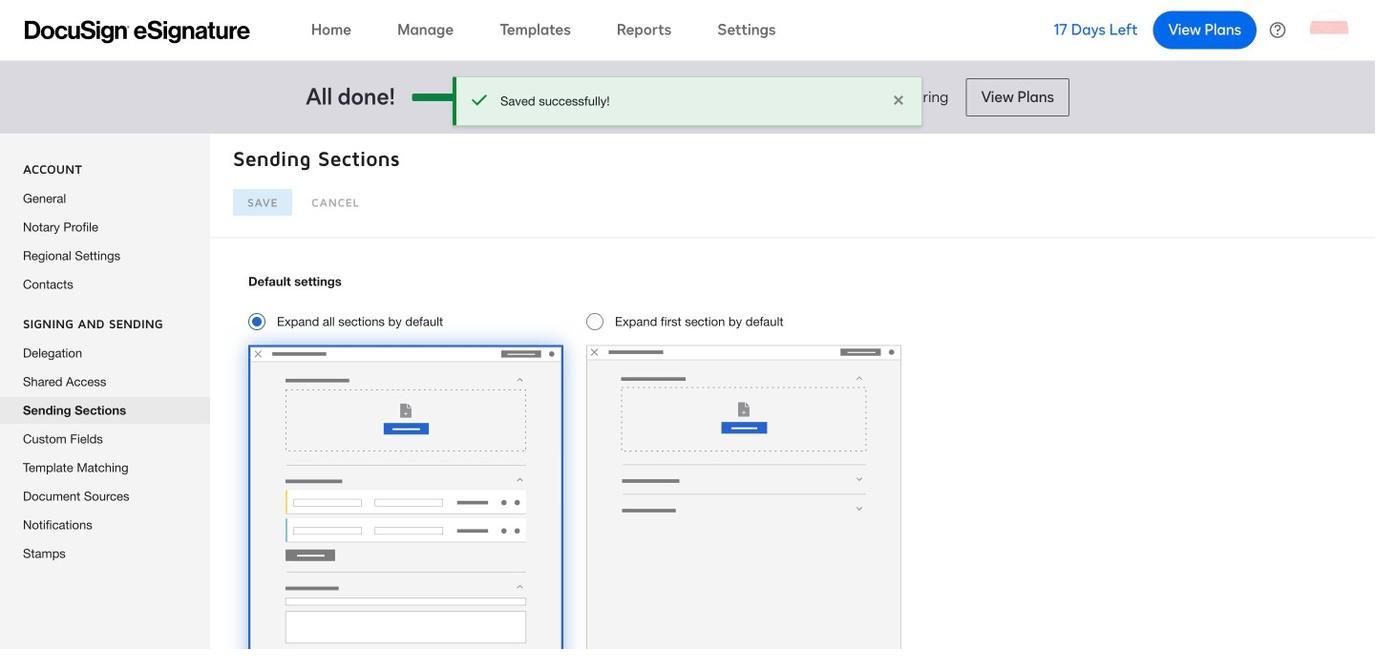 Task type: describe. For each thing, give the bounding box(es) containing it.
expand first image
[[587, 345, 902, 650]]



Task type: locate. For each thing, give the bounding box(es) containing it.
status
[[501, 93, 878, 110]]

your uploaded profile image image
[[1311, 11, 1349, 49]]

option group
[[248, 273, 1376, 650]]

expand all image
[[248, 345, 564, 650]]

docusign esignature image
[[25, 21, 250, 43]]



